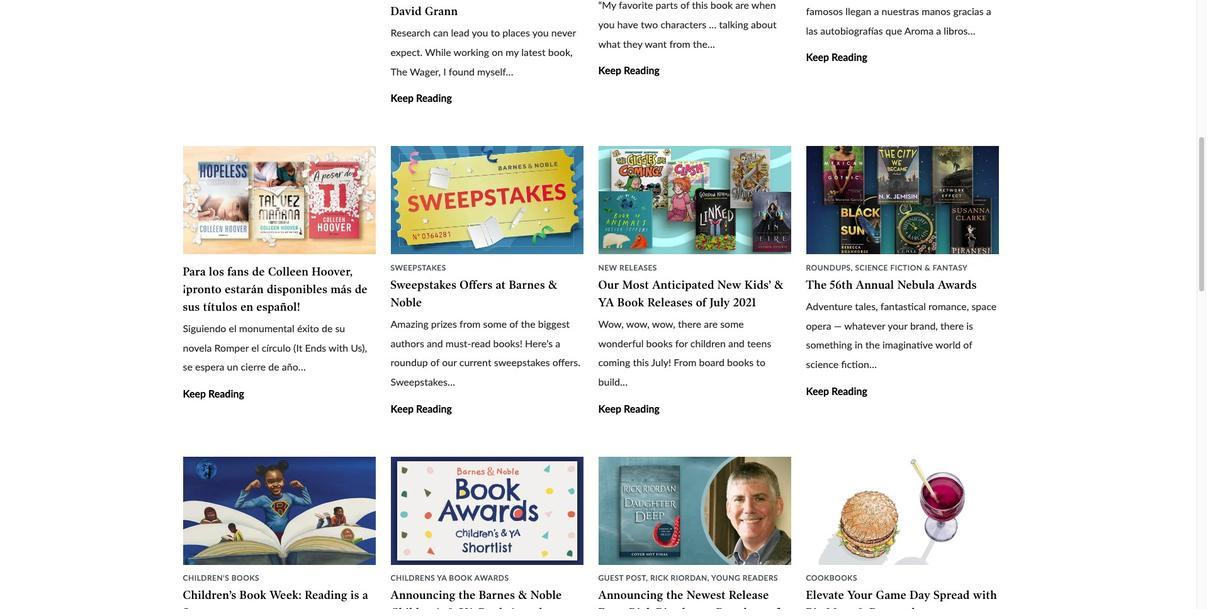 Task type: describe. For each thing, give the bounding box(es) containing it.
amazing prizes from some of the biggest authors and must-read books! here's a roundup of our current sweepstakes offers. sweepstakes…
[[391, 318, 581, 388]]

the inside the amazing prizes from some of the biggest authors and must-read books! here's a roundup of our current sweepstakes offers. sweepstakes…
[[521, 318, 536, 330]]

parts
[[656, 0, 678, 11]]

with inside cookbooks elevate your game day spread with big macs & burgundy
[[974, 589, 998, 603]]

book inside children's books children's book week: reading is a superpower
[[240, 589, 267, 603]]

romance,
[[929, 300, 970, 312]]

títulos
[[203, 300, 238, 314]]

what
[[599, 37, 621, 49]]

science fiction & fantasy link
[[856, 263, 968, 273]]

roundups link
[[807, 263, 851, 273]]

research can lead you to places you never expect. while working on my latest book, the wager, i found myself…
[[391, 27, 576, 77]]

tales,
[[856, 300, 878, 312]]

coming
[[599, 357, 631, 369]]

1 vertical spatial riordan
[[656, 607, 699, 610]]

monumental
[[239, 323, 295, 334]]

from inside guest post , rick riordan , young readers announcing the newest release from rick riordan — daughter o
[[599, 607, 626, 610]]

children's inside children's books children's book week: reading is a superpower
[[183, 589, 237, 603]]

guest post link
[[599, 574, 646, 583]]

your
[[848, 589, 873, 603]]

book inside new releases our most anticipated new kids' & ya book releases of july 2021
[[618, 296, 645, 310]]

1 wow, from the left
[[627, 318, 650, 330]]

announcing the newest release from rick riordan — daughter o link
[[599, 589, 780, 610]]

announcing inside guest post , rick riordan , young readers announcing the newest release from rick riordan — daughter o
[[599, 589, 664, 603]]

& inside cookbooks elevate your game day spread with big macs & burgundy
[[858, 607, 867, 610]]

1 horizontal spatial you
[[533, 27, 549, 39]]

our
[[442, 357, 457, 369]]

science
[[807, 358, 839, 370]]

from inside the amazing prizes from some of the biggest authors and must-read books! here's a roundup of our current sweepstakes offers. sweepstakes…
[[460, 318, 481, 330]]

— inside the adventure tales, fantastical romance, space opera — whatever your brand, there is something in the imaginative world of science fiction…
[[834, 320, 842, 332]]

you inside the "my favorite parts of this book are when you have two characters … talking about what they want from the…
[[599, 18, 615, 30]]

want
[[645, 37, 667, 49]]

offers
[[460, 278, 493, 292]]

superpower
[[183, 607, 247, 610]]

childrens
[[391, 574, 435, 583]]

childrens ya book awards announcing the barnes & noble children's & ya book award
[[391, 574, 562, 610]]

& inside new releases our most anticipated new kids' & ya book releases of july 2021
[[775, 278, 784, 292]]

imaginative
[[883, 339, 934, 351]]

book
[[711, 0, 733, 11]]

guest post , rick riordan , young readers announcing the newest release from rick riordan — daughter o
[[599, 574, 780, 610]]

1 vertical spatial releases
[[648, 296, 693, 310]]

new releases link
[[599, 263, 657, 273]]

is inside the adventure tales, fantastical romance, space opera — whatever your brand, there is something in the imaginative world of science fiction…
[[967, 320, 974, 332]]

young
[[712, 574, 741, 583]]

1 horizontal spatial ,
[[708, 574, 710, 583]]

0 vertical spatial rick
[[651, 574, 669, 583]]

offers.
[[553, 357, 581, 369]]

children's inside childrens ya book awards announcing the barnes & noble children's & ya book award
[[391, 607, 444, 610]]

nebula
[[898, 278, 935, 292]]

sweepstakes
[[494, 357, 550, 369]]

kids'
[[745, 278, 772, 292]]

de left su
[[322, 323, 333, 334]]

i
[[444, 65, 446, 77]]

from inside wow, wow, wow, there are some wonderful books for children and teens coming this july! from board books to build…
[[674, 357, 697, 369]]

0 vertical spatial books
[[647, 337, 673, 349]]

…
[[709, 18, 717, 30]]

books!
[[493, 337, 523, 349]]

some inside the amazing prizes from some of the biggest authors and must-read books! here's a roundup of our current sweepstakes offers. sweepstakes…
[[483, 318, 507, 330]]

for
[[676, 337, 688, 349]]

there inside the adventure tales, fantastical romance, space opera — whatever your brand, there is something in the imaginative world of science fiction…
[[941, 320, 964, 332]]

teens
[[748, 337, 772, 349]]

children's books link
[[183, 574, 260, 583]]

in
[[855, 339, 863, 351]]

barnes inside childrens ya book awards announcing the barnes & noble children's & ya book award
[[479, 589, 516, 603]]

espera
[[195, 361, 224, 373]]

latest
[[522, 46, 546, 58]]

awards inside childrens ya book awards announcing the barnes & noble children's & ya book award
[[475, 574, 509, 583]]

current
[[460, 357, 492, 369]]

rick riordan link
[[651, 574, 708, 583]]

they
[[623, 37, 643, 49]]

authors
[[391, 337, 424, 349]]

adventure tales, fantastical romance, space opera — whatever your brand, there is something in the imaginative world of science fiction…
[[807, 300, 997, 370]]

of left the our
[[431, 357, 440, 369]]

read children's book week: reading is a superpower image
[[183, 457, 376, 566]]

world
[[936, 339, 961, 351]]

read sweepstakes offers at barnes & noble image
[[391, 146, 584, 255]]

de right más
[[355, 283, 368, 297]]

something
[[807, 339, 853, 351]]

cookbooks
[[807, 574, 858, 583]]

childrens ya book awards link
[[391, 574, 509, 583]]

círculo
[[262, 342, 291, 354]]

wonderful
[[599, 337, 644, 349]]

¡pronto
[[183, 283, 222, 297]]

0 horizontal spatial ya
[[437, 574, 447, 583]]

su
[[335, 323, 345, 334]]

science
[[856, 263, 889, 273]]

characters
[[661, 18, 707, 30]]

have
[[618, 18, 639, 30]]

disponibles
[[267, 283, 328, 297]]

of inside the "my favorite parts of this book are when you have two characters … talking about what they want from the…
[[681, 0, 690, 11]]

the inside the adventure tales, fantastical romance, space opera — whatever your brand, there is something in the imaginative world of science fiction…
[[866, 339, 880, 351]]

about
[[751, 18, 777, 30]]

los
[[209, 265, 225, 279]]

año…
[[282, 361, 306, 373]]

brand,
[[911, 320, 938, 332]]

to inside research can lead you to places you never expect. while working on my latest book, the wager, i found myself…
[[491, 27, 500, 39]]

read announcing the barnes & noble children's & ya book awards shortlist image
[[391, 457, 584, 566]]

cookbooks elevate your game day spread with big macs & burgundy
[[807, 574, 998, 610]]

from inside the "my favorite parts of this book are when you have two characters … talking about what they want from the…
[[670, 37, 691, 49]]

burgundy
[[870, 607, 922, 610]]

some inside wow, wow, wow, there are some wonderful books for children and teens coming this july! from board books to build…
[[721, 318, 744, 330]]

most
[[623, 278, 650, 292]]

amazing
[[391, 318, 429, 330]]

spread
[[934, 589, 970, 603]]

your
[[888, 320, 908, 332]]

wager,
[[410, 65, 441, 77]]

de right fans
[[252, 265, 265, 279]]

annual
[[856, 278, 895, 292]]

two
[[641, 18, 658, 30]]

on
[[492, 46, 503, 58]]

the inside guest post , rick riordan , young readers announcing the newest release from rick riordan — daughter o
[[667, 589, 684, 603]]

2 wow, from the left
[[652, 318, 676, 330]]

my
[[506, 46, 519, 58]]

book,
[[548, 46, 573, 58]]

space
[[972, 300, 997, 312]]

& inside roundups , science fiction & fantasy the 56th annual nebula awards
[[925, 263, 931, 273]]

"my
[[599, 0, 617, 11]]

ya inside new releases our most anticipated new kids' & ya book releases of july 2021
[[599, 296, 615, 310]]

roundups , science fiction & fantasy the 56th annual nebula awards
[[807, 263, 978, 292]]



Task type: vqa. For each thing, say whether or not it's contained in the screenshot.
BARNES
yes



Task type: locate. For each thing, give the bounding box(es) containing it.
barnes down childrens ya book awards link
[[479, 589, 516, 603]]

the inside roundups , science fiction & fantasy the 56th annual nebula awards
[[807, 278, 827, 292]]

you down "my
[[599, 18, 615, 30]]

2 vertical spatial ya
[[460, 607, 476, 610]]

releases down anticipated
[[648, 296, 693, 310]]

0 vertical spatial new
[[599, 263, 618, 273]]

favorite
[[619, 0, 653, 11]]

from down "characters" at the top of page
[[670, 37, 691, 49]]

barnes
[[509, 278, 546, 292], [479, 589, 516, 603]]

there inside wow, wow, wow, there are some wonderful books for children and teens coming this july! from board books to build…
[[678, 318, 702, 330]]

2 some from the left
[[721, 318, 744, 330]]

must-
[[446, 337, 471, 349]]

fantastical
[[881, 300, 927, 312]]

elevate
[[807, 589, 845, 603]]

1 horizontal spatial new
[[718, 278, 742, 292]]

0 horizontal spatial to
[[491, 27, 500, 39]]

wow, up the wonderful
[[627, 318, 650, 330]]

from down the for
[[674, 357, 697, 369]]

0 horizontal spatial a
[[363, 589, 369, 603]]

game
[[876, 589, 907, 603]]

1 and from the left
[[427, 337, 443, 349]]

some
[[483, 318, 507, 330], [721, 318, 744, 330]]

release
[[729, 589, 770, 603]]

and inside the amazing prizes from some of the biggest authors and must-read books! here's a roundup of our current sweepstakes offers. sweepstakes…
[[427, 337, 443, 349]]

0 vertical spatial children's
[[183, 589, 237, 603]]

, left rick riordan link
[[646, 574, 648, 583]]

0 horizontal spatial el
[[229, 323, 237, 334]]

0 vertical spatial awards
[[938, 278, 978, 292]]

barnes right at
[[509, 278, 546, 292]]

big
[[807, 607, 824, 610]]

1 vertical spatial with
[[974, 589, 998, 603]]

1 vertical spatial new
[[718, 278, 742, 292]]

us),
[[351, 342, 367, 354]]

of up books!
[[510, 318, 519, 330]]

releases up most
[[620, 263, 657, 273]]

&
[[925, 263, 931, 273], [549, 278, 558, 292], [775, 278, 784, 292], [519, 589, 528, 603], [448, 607, 457, 610], [858, 607, 867, 610]]

0 vertical spatial from
[[674, 357, 697, 369]]

from down guest
[[599, 607, 626, 610]]

2021
[[734, 296, 757, 310]]

0 horizontal spatial awards
[[475, 574, 509, 583]]

book down books
[[240, 589, 267, 603]]

0 vertical spatial ya
[[599, 296, 615, 310]]

1 vertical spatial this
[[633, 357, 649, 369]]

some up books!
[[483, 318, 507, 330]]

0 horizontal spatial wow,
[[627, 318, 650, 330]]

board
[[699, 357, 725, 369]]

and left teens
[[729, 337, 745, 349]]

1 vertical spatial awards
[[475, 574, 509, 583]]

announcing down "childrens"
[[391, 589, 456, 603]]

the inside research can lead you to places you never expect. while working on my latest book, the wager, i found myself…
[[391, 65, 408, 77]]

biggest
[[538, 318, 570, 330]]

(it
[[294, 342, 303, 354]]

this inside wow, wow, wow, there are some wonderful books for children and teens coming this july! from board books to build…
[[633, 357, 649, 369]]

2 announcing from the left
[[599, 589, 664, 603]]

el up the romper
[[229, 323, 237, 334]]

0 horizontal spatial some
[[483, 318, 507, 330]]

1 announcing from the left
[[391, 589, 456, 603]]

0 horizontal spatial announcing
[[391, 589, 456, 603]]

0 vertical spatial sweepstakes
[[391, 263, 446, 273]]

1 horizontal spatial some
[[721, 318, 744, 330]]

at
[[496, 278, 506, 292]]

el up cierre
[[252, 342, 259, 354]]

1 vertical spatial ya
[[437, 574, 447, 583]]

1 sweepstakes from the top
[[391, 263, 446, 273]]

to inside wow, wow, wow, there are some wonderful books for children and teens coming this july! from board books to build…
[[757, 357, 766, 369]]

the down expect.
[[391, 65, 408, 77]]

ya down our
[[599, 296, 615, 310]]

1 horizontal spatial ya
[[460, 607, 476, 610]]

there down romance,
[[941, 320, 964, 332]]

fiction…
[[842, 358, 877, 370]]

0 vertical spatial with
[[329, 342, 348, 354]]

read our most anticipated new kids' & ya book releases of july 2021 image
[[599, 146, 791, 255]]

is inside children's books children's book week: reading is a superpower
[[351, 589, 360, 603]]

sweepstakes down sweepstakes link
[[391, 278, 457, 292]]

of right parts
[[681, 0, 690, 11]]

en
[[241, 300, 254, 314]]

1 horizontal spatial books
[[728, 357, 754, 369]]

can
[[433, 27, 449, 39]]

1 horizontal spatial children's
[[391, 607, 444, 610]]

sweepstakes up amazing
[[391, 263, 446, 273]]

1 vertical spatial barnes
[[479, 589, 516, 603]]

wow, up the for
[[652, 318, 676, 330]]

0 horizontal spatial children's
[[183, 589, 237, 603]]

0 vertical spatial are
[[736, 0, 750, 11]]

books up july!
[[647, 337, 673, 349]]

new up july
[[718, 278, 742, 292]]

to down teens
[[757, 357, 766, 369]]

1 some from the left
[[483, 318, 507, 330]]

prizes
[[431, 318, 457, 330]]

riordan down rick riordan link
[[656, 607, 699, 610]]

this inside the "my favorite parts of this book are when you have two characters … talking about what they want from the…
[[692, 0, 708, 11]]

read the 56th annual nebula awards image
[[807, 146, 999, 255]]

fans
[[228, 265, 249, 279]]

wow,
[[599, 318, 624, 330]]

1 horizontal spatial noble
[[531, 589, 562, 603]]

are inside the "my favorite parts of this book are when you have two characters … talking about what they want from the…
[[736, 0, 750, 11]]

0 horizontal spatial is
[[351, 589, 360, 603]]

are up the children
[[704, 318, 718, 330]]

noble inside sweepstakes sweepstakes offers at barnes & noble
[[391, 296, 422, 310]]

siguiendo el monumental éxito de su novela romper el círculo (it ends with us), se espera un cierre de año…
[[183, 323, 367, 373]]

the inside childrens ya book awards announcing the barnes & noble children's & ya book award
[[459, 589, 476, 603]]

of right "world"
[[964, 339, 973, 351]]

0 vertical spatial riordan
[[671, 574, 708, 583]]

and down prizes
[[427, 337, 443, 349]]

new up our
[[599, 263, 618, 273]]

roundup
[[391, 357, 428, 369]]

there up the for
[[678, 318, 702, 330]]

0 horizontal spatial there
[[678, 318, 702, 330]]

sus
[[183, 300, 200, 314]]

july!
[[652, 357, 672, 369]]

the right in
[[866, 339, 880, 351]]

riordan up "announcing the newest release from rick riordan — daughter o" link
[[671, 574, 708, 583]]

roundups
[[807, 263, 851, 273]]

—
[[834, 320, 842, 332], [702, 607, 714, 610]]

1 horizontal spatial a
[[556, 337, 561, 349]]

0 horizontal spatial new
[[599, 263, 618, 273]]

0 vertical spatial barnes
[[509, 278, 546, 292]]

of left july
[[696, 296, 707, 310]]

1 horizontal spatial announcing
[[599, 589, 664, 603]]

this left book on the top of page
[[692, 0, 708, 11]]

barnes inside sweepstakes sweepstakes offers at barnes & noble
[[509, 278, 546, 292]]

the up here's
[[521, 318, 536, 330]]

0 vertical spatial —
[[834, 320, 842, 332]]

july
[[710, 296, 731, 310]]

children's
[[183, 574, 229, 583]]

to up on
[[491, 27, 500, 39]]

1 horizontal spatial with
[[974, 589, 998, 603]]

1 horizontal spatial wow,
[[652, 318, 676, 330]]

cookbooks link
[[807, 574, 858, 583]]

1 horizontal spatial to
[[757, 357, 766, 369]]

0 horizontal spatial from
[[460, 318, 481, 330]]

our
[[599, 278, 620, 292]]

the
[[391, 65, 408, 77], [807, 278, 827, 292]]

1 vertical spatial books
[[728, 357, 754, 369]]

noble inside childrens ya book awards announcing the barnes & noble children's & ya book award
[[531, 589, 562, 603]]

ya down childrens ya book awards link
[[460, 607, 476, 610]]

this left july!
[[633, 357, 649, 369]]

book down childrens ya book awards link
[[479, 607, 506, 610]]

read para los fans de colleen hoover, ¡pronto estarán disponibles más de sus títulos en español! image
[[183, 146, 376, 255]]

2 horizontal spatial you
[[599, 18, 615, 30]]

0 vertical spatial noble
[[391, 296, 422, 310]]

read elevate your game day spread with big macs & burgundy image
[[807, 457, 999, 566]]

week:
[[270, 589, 302, 603]]

opera
[[807, 320, 832, 332]]

éxito
[[297, 323, 319, 334]]

with right spread
[[974, 589, 998, 603]]

awards inside roundups , science fiction & fantasy the 56th annual nebula awards
[[938, 278, 978, 292]]

book down most
[[618, 296, 645, 310]]

riordan
[[671, 574, 708, 583], [656, 607, 699, 610]]

0 vertical spatial a
[[556, 337, 561, 349]]

,
[[851, 263, 853, 273], [646, 574, 648, 583], [708, 574, 710, 583]]

expect.
[[391, 46, 423, 58]]

romper
[[215, 342, 249, 354]]

found
[[449, 65, 475, 77]]

elevate your game day spread with big macs & burgundy link
[[807, 589, 998, 610]]

there
[[678, 318, 702, 330], [941, 320, 964, 332]]

readers
[[743, 574, 779, 583]]

1 horizontal spatial from
[[670, 37, 691, 49]]

0 vertical spatial releases
[[620, 263, 657, 273]]

1 horizontal spatial this
[[692, 0, 708, 11]]

build…
[[599, 376, 628, 388]]

day
[[910, 589, 931, 603]]

the down childrens ya book awards link
[[459, 589, 476, 603]]

estarán
[[225, 283, 264, 297]]

read announcing the newest release from rick riordan — daughter of the deep image
[[599, 457, 791, 566]]

, left science
[[851, 263, 853, 273]]

1 vertical spatial —
[[702, 607, 714, 610]]

1 vertical spatial noble
[[531, 589, 562, 603]]

you
[[599, 18, 615, 30], [472, 27, 488, 39], [533, 27, 549, 39]]

0 horizontal spatial and
[[427, 337, 443, 349]]

1 horizontal spatial el
[[252, 342, 259, 354]]

young readers link
[[712, 574, 779, 583]]

announcing inside childrens ya book awards announcing the barnes & noble children's & ya book award
[[391, 589, 456, 603]]

are inside wow, wow, wow, there are some wonderful books for children and teens coming this july! from board books to build…
[[704, 318, 718, 330]]

1 vertical spatial rick
[[629, 607, 653, 610]]

de down círculo at the bottom
[[268, 361, 279, 373]]

0 horizontal spatial this
[[633, 357, 649, 369]]

& inside sweepstakes sweepstakes offers at barnes & noble
[[549, 278, 558, 292]]

sweepstakes link
[[391, 263, 446, 273]]

of inside the adventure tales, fantastical romance, space opera — whatever your brand, there is something in the imaginative world of science fiction…
[[964, 339, 973, 351]]

1 horizontal spatial awards
[[938, 278, 978, 292]]

1 vertical spatial from
[[460, 318, 481, 330]]

children's up superpower
[[183, 589, 237, 603]]

announcing
[[391, 589, 456, 603], [599, 589, 664, 603]]

a inside the amazing prizes from some of the biggest authors and must-read books! here's a roundup of our current sweepstakes offers. sweepstakes…
[[556, 337, 561, 349]]

56th
[[831, 278, 853, 292]]

0 horizontal spatial the
[[391, 65, 408, 77]]

1 vertical spatial el
[[252, 342, 259, 354]]

0 vertical spatial the
[[391, 65, 408, 77]]

fiction
[[891, 263, 923, 273]]

are right book on the top of page
[[736, 0, 750, 11]]

0 horizontal spatial with
[[329, 342, 348, 354]]

is
[[967, 320, 974, 332], [351, 589, 360, 603]]

reading inside children's books children's book week: reading is a superpower
[[305, 589, 348, 603]]

myself…
[[477, 65, 514, 77]]

from
[[670, 37, 691, 49], [460, 318, 481, 330]]

from up read
[[460, 318, 481, 330]]

1 vertical spatial to
[[757, 357, 766, 369]]

1 horizontal spatial —
[[834, 320, 842, 332]]

children's down "childrens"
[[391, 607, 444, 610]]

1 horizontal spatial is
[[967, 320, 974, 332]]

0 horizontal spatial from
[[599, 607, 626, 610]]

0 vertical spatial from
[[670, 37, 691, 49]]

rick right post
[[651, 574, 669, 583]]

1 horizontal spatial are
[[736, 0, 750, 11]]

awards down "fantasy"
[[938, 278, 978, 292]]

with inside siguiendo el monumental éxito de su novela romper el círculo (it ends with us), se espera un cierre de año…
[[329, 342, 348, 354]]

0 horizontal spatial are
[[704, 318, 718, 330]]

1 horizontal spatial and
[[729, 337, 745, 349]]

1 vertical spatial the
[[807, 278, 827, 292]]

the
[[521, 318, 536, 330], [866, 339, 880, 351], [459, 589, 476, 603], [667, 589, 684, 603]]

0 vertical spatial el
[[229, 323, 237, 334]]

— inside guest post , rick riordan , young readers announcing the newest release from rick riordan — daughter o
[[702, 607, 714, 610]]

0 vertical spatial is
[[967, 320, 974, 332]]

más
[[331, 283, 352, 297]]

sweepstakes…
[[391, 376, 455, 388]]

1 horizontal spatial there
[[941, 320, 964, 332]]

books
[[232, 574, 260, 583]]

1 vertical spatial are
[[704, 318, 718, 330]]

1 horizontal spatial from
[[674, 357, 697, 369]]

colleen
[[268, 265, 309, 279]]

, up newest
[[708, 574, 710, 583]]

el
[[229, 323, 237, 334], [252, 342, 259, 354]]

you right lead
[[472, 27, 488, 39]]

0 horizontal spatial books
[[647, 337, 673, 349]]

2 and from the left
[[729, 337, 745, 349]]

you up latest
[[533, 27, 549, 39]]

1 vertical spatial sweepstakes
[[391, 278, 457, 292]]

1 vertical spatial children's
[[391, 607, 444, 610]]

— down newest
[[702, 607, 714, 610]]

0 horizontal spatial ,
[[646, 574, 648, 583]]

awards up announcing the barnes & noble children's & ya book award link
[[475, 574, 509, 583]]

rick down post
[[629, 607, 653, 610]]

0 horizontal spatial you
[[472, 27, 488, 39]]

read
[[471, 337, 491, 349]]

1 vertical spatial a
[[363, 589, 369, 603]]

2 horizontal spatial ,
[[851, 263, 853, 273]]

the down rick riordan link
[[667, 589, 684, 603]]

while
[[425, 46, 451, 58]]

sweepstakes offers at barnes & noble link
[[391, 278, 558, 310]]

2 horizontal spatial ya
[[599, 296, 615, 310]]

new
[[599, 263, 618, 273], [718, 278, 742, 292]]

guest
[[599, 574, 624, 583]]

— right opera on the right bottom
[[834, 320, 842, 332]]

1 horizontal spatial the
[[807, 278, 827, 292]]

books down teens
[[728, 357, 754, 369]]

of inside new releases our most anticipated new kids' & ya book releases of july 2021
[[696, 296, 707, 310]]

with down su
[[329, 342, 348, 354]]

never
[[552, 27, 576, 39]]

2 sweepstakes from the top
[[391, 278, 457, 292]]

rick
[[651, 574, 669, 583], [629, 607, 653, 610]]

0 horizontal spatial noble
[[391, 296, 422, 310]]

fantasy
[[933, 263, 968, 273]]

a inside children's books children's book week: reading is a superpower
[[363, 589, 369, 603]]

and inside wow, wow, wow, there are some wonderful books for children and teens coming this july! from board books to build…
[[729, 337, 745, 349]]

reading
[[832, 51, 868, 63], [624, 64, 660, 76], [416, 92, 452, 104], [832, 385, 868, 397], [208, 388, 244, 400], [416, 403, 452, 415], [624, 403, 660, 415], [305, 589, 348, 603]]

the down roundups on the top right
[[807, 278, 827, 292]]

0 vertical spatial this
[[692, 0, 708, 11]]

some down july
[[721, 318, 744, 330]]

announcing down post
[[599, 589, 664, 603]]

places
[[503, 27, 530, 39]]

ya
[[599, 296, 615, 310], [437, 574, 447, 583], [460, 607, 476, 610]]

working
[[454, 46, 489, 58]]

1 vertical spatial from
[[599, 607, 626, 610]]

book up announcing the barnes & noble children's & ya book award link
[[449, 574, 473, 583]]

ya right "childrens"
[[437, 574, 447, 583]]

talking
[[719, 18, 749, 30]]

0 horizontal spatial —
[[702, 607, 714, 610]]

0 vertical spatial to
[[491, 27, 500, 39]]

1 vertical spatial is
[[351, 589, 360, 603]]

, inside roundups , science fiction & fantasy the 56th annual nebula awards
[[851, 263, 853, 273]]



